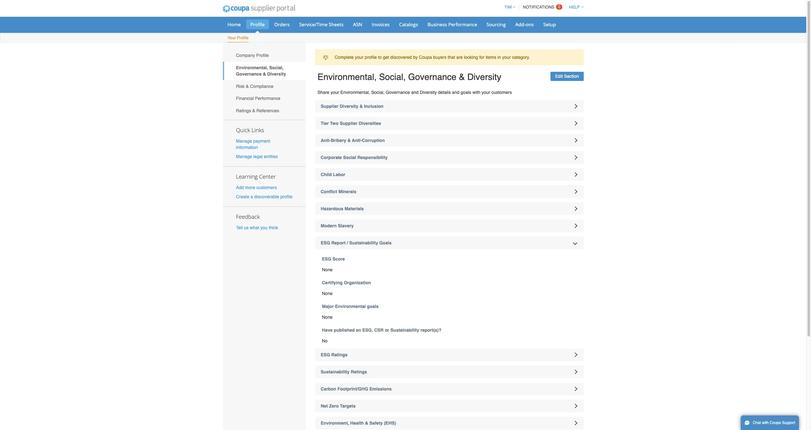 Task type: describe. For each thing, give the bounding box(es) containing it.
child labor button
[[315, 169, 584, 181]]

complete your profile to get discovered by coupa buyers that are looking for items in your category.
[[335, 55, 530, 60]]

esg ratings
[[321, 353, 348, 358]]

for
[[480, 55, 485, 60]]

an
[[356, 328, 361, 333]]

major environmental goals
[[322, 304, 379, 309]]

certifying
[[322, 281, 343, 286]]

3 none from the top
[[322, 315, 333, 320]]

support
[[782, 421, 796, 426]]

0
[[558, 4, 561, 9]]

supplier diversity & inclusion heading
[[315, 100, 584, 113]]

modern slavery button
[[315, 220, 584, 232]]

quick links
[[236, 126, 264, 134]]

information
[[236, 145, 258, 150]]

create
[[236, 195, 249, 200]]

& inside risk & compliance link
[[246, 84, 249, 89]]

asn
[[353, 21, 362, 28]]

risk & compliance link
[[223, 80, 306, 92]]

financial performance link
[[223, 92, 306, 105]]

child labor
[[321, 172, 346, 177]]

setup
[[544, 21, 556, 28]]

sustainability ratings
[[321, 370, 367, 375]]

add
[[236, 185, 244, 190]]

published
[[334, 328, 355, 333]]

esg for esg ratings
[[321, 353, 330, 358]]

your profile link
[[227, 34, 249, 42]]

your profile
[[228, 35, 249, 40]]

child
[[321, 172, 332, 177]]

1 vertical spatial profile
[[280, 195, 293, 200]]

environment, health & safety (ehs)
[[321, 421, 396, 426]]

ratings inside ratings & references link
[[236, 108, 251, 113]]

carbon footprint/ghg emissions button
[[315, 383, 584, 396]]

anti-bribery & anti-corruption button
[[315, 134, 584, 147]]

ratings for esg
[[331, 353, 348, 358]]

business
[[428, 21, 447, 28]]

invoices
[[372, 21, 390, 28]]

in
[[498, 55, 501, 60]]

1 horizontal spatial customers
[[492, 90, 512, 95]]

tell us what you think
[[236, 226, 278, 231]]

net
[[321, 404, 328, 409]]

environment, health & safety (ehs) heading
[[315, 417, 584, 430]]

details
[[438, 90, 451, 95]]

add more customers link
[[236, 185, 277, 190]]

setup link
[[539, 20, 560, 29]]

tim link
[[502, 5, 516, 10]]

tier two supplier diversities button
[[315, 117, 584, 130]]

1 and from the left
[[411, 90, 419, 95]]

diversity inside dropdown button
[[340, 104, 359, 109]]

risk
[[236, 84, 245, 89]]

environmental, social, governance & diversity link
[[223, 62, 306, 80]]

governance inside environmental, social, governance & diversity
[[236, 72, 262, 77]]

carbon footprint/ghg emissions
[[321, 387, 392, 392]]

conflict minerals heading
[[315, 186, 584, 198]]

two
[[330, 121, 339, 126]]

company profile
[[236, 53, 269, 58]]

labor
[[333, 172, 346, 177]]

targets
[[340, 404, 356, 409]]

emissions
[[370, 387, 392, 392]]

manage for manage payment information
[[236, 139, 252, 144]]

risk & compliance
[[236, 84, 274, 89]]

0 horizontal spatial with
[[473, 90, 481, 95]]

profile for company profile
[[256, 53, 269, 58]]

organization
[[344, 281, 371, 286]]

references
[[257, 108, 279, 113]]

with inside button
[[762, 421, 769, 426]]

orders link
[[270, 20, 294, 29]]

feedback
[[236, 213, 260, 221]]

child labor heading
[[315, 169, 584, 181]]

coupa supplier portal image
[[218, 1, 300, 17]]

& inside supplier diversity & inclusion dropdown button
[[360, 104, 363, 109]]

modern slavery
[[321, 224, 354, 229]]

1 horizontal spatial supplier
[[340, 121, 358, 126]]

environmental, inside environmental, social, governance & diversity
[[236, 65, 268, 70]]

home link
[[223, 20, 245, 29]]

2 vertical spatial environmental,
[[341, 90, 370, 95]]

supplier diversity & inclusion button
[[315, 100, 584, 113]]

or
[[385, 328, 389, 333]]

1 none from the top
[[322, 268, 333, 273]]

tell
[[236, 226, 243, 231]]

profile inside complete your profile to get discovered by coupa buyers that are looking for items in your category. alert
[[365, 55, 377, 60]]

notifications 0
[[523, 4, 561, 10]]

company
[[236, 53, 255, 58]]

buyers
[[433, 55, 447, 60]]

add-ons
[[516, 21, 534, 28]]

1 horizontal spatial environmental, social, governance & diversity
[[318, 72, 502, 82]]

edit section
[[556, 74, 579, 79]]

sustainability inside heading
[[321, 370, 350, 375]]

sheets
[[329, 21, 344, 28]]

1 horizontal spatial goals
[[461, 90, 472, 95]]

esg ratings heading
[[315, 349, 584, 362]]

orders
[[274, 21, 290, 28]]

category.
[[512, 55, 530, 60]]

share
[[318, 90, 330, 95]]

coupa inside button
[[770, 421, 781, 426]]

& down are
[[459, 72, 465, 82]]

manage legal entities link
[[236, 154, 278, 159]]

manage payment information
[[236, 139, 270, 150]]

hazardous materials button
[[315, 203, 584, 215]]

your
[[228, 35, 236, 40]]

esg for esg score
[[322, 257, 331, 262]]

coupa inside alert
[[419, 55, 432, 60]]

environment,
[[321, 421, 349, 426]]

sustainability inside heading
[[349, 241, 378, 246]]

esg for esg report / sustainability goals
[[321, 241, 330, 246]]

diversity left details
[[420, 90, 437, 95]]

section
[[564, 74, 579, 79]]

discoverable
[[254, 195, 279, 200]]

have published an esg, csr or sustainability report(s)?
[[322, 328, 442, 333]]

anti-bribery & anti-corruption
[[321, 138, 385, 143]]

have
[[322, 328, 333, 333]]

& inside environment, health & safety (ehs) 'dropdown button'
[[365, 421, 368, 426]]

manage legal entities
[[236, 154, 278, 159]]

corporate social responsibility button
[[315, 151, 584, 164]]



Task type: vqa. For each thing, say whether or not it's contained in the screenshot.
share
yes



Task type: locate. For each thing, give the bounding box(es) containing it.
none down esg score
[[322, 268, 333, 273]]

ratings inside esg ratings dropdown button
[[331, 353, 348, 358]]

profile
[[251, 21, 265, 28], [237, 35, 249, 40], [256, 53, 269, 58]]

goals
[[380, 241, 392, 246]]

coupa right the 'by'
[[419, 55, 432, 60]]

get
[[383, 55, 389, 60]]

1 vertical spatial profile
[[237, 35, 249, 40]]

looking
[[464, 55, 478, 60]]

esg report / sustainability goals heading
[[315, 237, 584, 250]]

profile inside "link"
[[256, 53, 269, 58]]

performance right business
[[449, 21, 477, 28]]

profile up environmental, social, governance & diversity link
[[256, 53, 269, 58]]

1 vertical spatial sustainability
[[391, 328, 419, 333]]

quick
[[236, 126, 250, 134]]

hazardous
[[321, 207, 344, 212]]

& up risk & compliance link
[[263, 72, 266, 77]]

sourcing
[[487, 21, 506, 28]]

0 horizontal spatial supplier
[[321, 104, 339, 109]]

to
[[378, 55, 382, 60]]

1 horizontal spatial profile
[[365, 55, 377, 60]]

performance for business performance
[[449, 21, 477, 28]]

& inside ratings & references link
[[252, 108, 255, 113]]

conflict minerals
[[321, 189, 357, 194]]

sustainability
[[349, 241, 378, 246], [391, 328, 419, 333], [321, 370, 350, 375]]

links
[[252, 126, 264, 134]]

no
[[322, 339, 328, 344]]

manage inside manage payment information
[[236, 139, 252, 144]]

0 horizontal spatial coupa
[[419, 55, 432, 60]]

with
[[473, 90, 481, 95], [762, 421, 769, 426]]

learning center
[[236, 173, 276, 181]]

net zero targets button
[[315, 400, 584, 413]]

with right chat
[[762, 421, 769, 426]]

& left safety
[[365, 421, 368, 426]]

0 horizontal spatial profile
[[280, 195, 293, 200]]

1 vertical spatial none
[[322, 291, 333, 296]]

profile down coupa supplier portal image
[[251, 21, 265, 28]]

1 vertical spatial environmental,
[[318, 72, 377, 82]]

by
[[413, 55, 418, 60]]

with up the supplier diversity & inclusion heading
[[473, 90, 481, 95]]

2 vertical spatial sustainability
[[321, 370, 350, 375]]

coupa
[[419, 55, 432, 60], [770, 421, 781, 426]]

financial performance
[[236, 96, 280, 101]]

none down the major
[[322, 315, 333, 320]]

0 horizontal spatial goals
[[367, 304, 379, 309]]

1 vertical spatial performance
[[255, 96, 280, 101]]

sustainability down 'esg ratings'
[[321, 370, 350, 375]]

profile for your profile
[[237, 35, 249, 40]]

major
[[322, 304, 334, 309]]

0 horizontal spatial performance
[[255, 96, 280, 101]]

inclusion
[[364, 104, 384, 109]]

0 vertical spatial esg
[[321, 241, 330, 246]]

& inside anti-bribery & anti-corruption dropdown button
[[348, 138, 351, 143]]

manage up information
[[236, 139, 252, 144]]

asn link
[[349, 20, 367, 29]]

2 vertical spatial none
[[322, 315, 333, 320]]

0 vertical spatial social,
[[269, 65, 284, 70]]

1 horizontal spatial coupa
[[770, 421, 781, 426]]

business performance
[[428, 21, 477, 28]]

environment, health & safety (ehs) button
[[315, 417, 584, 430]]

add-ons link
[[512, 20, 538, 29]]

& left the inclusion
[[360, 104, 363, 109]]

ratings & references link
[[223, 105, 306, 117]]

navigation
[[502, 1, 584, 13]]

environmental, social, governance & diversity up share your environmental, social, governance and diversity details and goals with your customers
[[318, 72, 502, 82]]

sustainability right or
[[391, 328, 419, 333]]

profile right discoverable
[[280, 195, 293, 200]]

0 vertical spatial with
[[473, 90, 481, 95]]

1 anti- from the left
[[321, 138, 331, 143]]

0 horizontal spatial and
[[411, 90, 419, 95]]

ratings up carbon footprint/ghg emissions
[[351, 370, 367, 375]]

& down financial performance
[[252, 108, 255, 113]]

chat with coupa support button
[[741, 416, 800, 431]]

2 vertical spatial ratings
[[351, 370, 367, 375]]

1 vertical spatial supplier
[[340, 121, 358, 126]]

manage payment information link
[[236, 139, 270, 150]]

and left details
[[411, 90, 419, 95]]

help
[[569, 5, 580, 10]]

1 vertical spatial social,
[[379, 72, 406, 82]]

ratings for sustainability
[[351, 370, 367, 375]]

2 and from the left
[[452, 90, 460, 95]]

0 horizontal spatial customers
[[257, 185, 277, 190]]

none down the certifying
[[322, 291, 333, 296]]

net zero targets heading
[[315, 400, 584, 413]]

profile left to
[[365, 55, 377, 60]]

diversity up risk & compliance link
[[267, 72, 286, 77]]

2 horizontal spatial ratings
[[351, 370, 367, 375]]

manage down information
[[236, 154, 252, 159]]

2 vertical spatial social,
[[371, 90, 385, 95]]

goals right details
[[461, 90, 472, 95]]

supplier
[[321, 104, 339, 109], [340, 121, 358, 126]]

sustainability ratings heading
[[315, 366, 584, 379]]

1 horizontal spatial and
[[452, 90, 460, 95]]

minerals
[[339, 189, 357, 194]]

chat
[[753, 421, 761, 426]]

1 vertical spatial ratings
[[331, 353, 348, 358]]

report(s)?
[[421, 328, 442, 333]]

catalogs link
[[395, 20, 422, 29]]

1 vertical spatial manage
[[236, 154, 252, 159]]

social, inside environmental, social, governance & diversity
[[269, 65, 284, 70]]

1 horizontal spatial ratings
[[331, 353, 348, 358]]

corporate social responsibility heading
[[315, 151, 584, 164]]

environmental, down company profile
[[236, 65, 268, 70]]

esg down no
[[321, 353, 330, 358]]

complete your profile to get discovered by coupa buyers that are looking for items in your category. alert
[[315, 49, 584, 65]]

are
[[457, 55, 463, 60]]

0 vertical spatial profile
[[365, 55, 377, 60]]

2 vertical spatial esg
[[321, 353, 330, 358]]

modern slavery heading
[[315, 220, 584, 232]]

service/time
[[299, 21, 328, 28]]

0 vertical spatial ratings
[[236, 108, 251, 113]]

sustainability ratings button
[[315, 366, 584, 379]]

2 none from the top
[[322, 291, 333, 296]]

compliance
[[250, 84, 274, 89]]

performance up the references
[[255, 96, 280, 101]]

net zero targets
[[321, 404, 356, 409]]

carbon
[[321, 387, 336, 392]]

social, down company profile "link"
[[269, 65, 284, 70]]

tier two supplier diversities
[[321, 121, 381, 126]]

2 manage from the top
[[236, 154, 252, 159]]

coupa left support
[[770, 421, 781, 426]]

social, down get
[[379, 72, 406, 82]]

0 vertical spatial environmental,
[[236, 65, 268, 70]]

tier two supplier diversities heading
[[315, 117, 584, 130]]

esg left score
[[322, 257, 331, 262]]

bribery
[[331, 138, 346, 143]]

1 vertical spatial goals
[[367, 304, 379, 309]]

supplier down share
[[321, 104, 339, 109]]

and right details
[[452, 90, 460, 95]]

social,
[[269, 65, 284, 70], [379, 72, 406, 82], [371, 90, 385, 95]]

0 vertical spatial coupa
[[419, 55, 432, 60]]

and
[[411, 90, 419, 95], [452, 90, 460, 95]]

company profile link
[[223, 49, 306, 62]]

create a discoverable profile link
[[236, 195, 293, 200]]

(ehs)
[[384, 421, 396, 426]]

corporate
[[321, 155, 342, 160]]

responsibility
[[358, 155, 388, 160]]

&
[[263, 72, 266, 77], [459, 72, 465, 82], [246, 84, 249, 89], [360, 104, 363, 109], [252, 108, 255, 113], [348, 138, 351, 143], [365, 421, 368, 426]]

environmental, down complete
[[318, 72, 377, 82]]

0 vertical spatial none
[[322, 268, 333, 273]]

performance for financial performance
[[255, 96, 280, 101]]

0 vertical spatial performance
[[449, 21, 477, 28]]

0 horizontal spatial anti-
[[321, 138, 331, 143]]

2 vertical spatial profile
[[256, 53, 269, 58]]

governance
[[236, 72, 262, 77], [408, 72, 457, 82], [386, 90, 410, 95]]

ratings down financial
[[236, 108, 251, 113]]

1 vertical spatial coupa
[[770, 421, 781, 426]]

environmental, social, governance & diversity up the compliance
[[236, 65, 286, 77]]

tell us what you think button
[[236, 225, 278, 231]]

1 horizontal spatial performance
[[449, 21, 477, 28]]

hazardous materials heading
[[315, 203, 584, 215]]

diversity down for
[[468, 72, 502, 82]]

anti-bribery & anti-corruption heading
[[315, 134, 584, 147]]

2 anti- from the left
[[352, 138, 362, 143]]

ratings inside sustainability ratings dropdown button
[[351, 370, 367, 375]]

tier
[[321, 121, 329, 126]]

that
[[448, 55, 455, 60]]

goals right environmental
[[367, 304, 379, 309]]

esg ratings button
[[315, 349, 584, 362]]

navigation containing notifications 0
[[502, 1, 584, 13]]

diversity up tier two supplier diversities
[[340, 104, 359, 109]]

ratings up sustainability ratings
[[331, 353, 348, 358]]

social, up the inclusion
[[371, 90, 385, 95]]

center
[[259, 173, 276, 181]]

esg left report
[[321, 241, 330, 246]]

manage for manage legal entities
[[236, 154, 252, 159]]

slavery
[[338, 224, 354, 229]]

1 vertical spatial customers
[[257, 185, 277, 190]]

0 horizontal spatial ratings
[[236, 108, 251, 113]]

anti- up corporate social responsibility
[[352, 138, 362, 143]]

report
[[331, 241, 346, 246]]

supplier right two
[[340, 121, 358, 126]]

tim
[[505, 5, 512, 10]]

0 vertical spatial profile
[[251, 21, 265, 28]]

& right bribery
[[348, 138, 351, 143]]

conflict minerals button
[[315, 186, 584, 198]]

1 horizontal spatial anti-
[[352, 138, 362, 143]]

0 vertical spatial supplier
[[321, 104, 339, 109]]

& right risk
[[246, 84, 249, 89]]

anti-
[[321, 138, 331, 143], [352, 138, 362, 143]]

notifications
[[523, 5, 555, 10]]

carbon footprint/ghg emissions heading
[[315, 383, 584, 396]]

0 vertical spatial customers
[[492, 90, 512, 95]]

esg report / sustainability goals
[[321, 241, 392, 246]]

& inside environmental, social, governance & diversity
[[263, 72, 266, 77]]

1 vertical spatial esg
[[322, 257, 331, 262]]

profile right your
[[237, 35, 249, 40]]

1 vertical spatial with
[[762, 421, 769, 426]]

more
[[245, 185, 255, 190]]

none
[[322, 268, 333, 273], [322, 291, 333, 296], [322, 315, 333, 320]]

sustainability right '/'
[[349, 241, 378, 246]]

0 horizontal spatial environmental, social, governance & diversity
[[236, 65, 286, 77]]

diversity inside environmental, social, governance & diversity
[[267, 72, 286, 77]]

1 manage from the top
[[236, 139, 252, 144]]

esg,
[[363, 328, 373, 333]]

0 vertical spatial manage
[[236, 139, 252, 144]]

environmental, up supplier diversity & inclusion
[[341, 90, 370, 95]]

ratings & references
[[236, 108, 279, 113]]

0 vertical spatial sustainability
[[349, 241, 378, 246]]

customers
[[492, 90, 512, 95], [257, 185, 277, 190]]

hazardous materials
[[321, 207, 364, 212]]

0 vertical spatial goals
[[461, 90, 472, 95]]

modern
[[321, 224, 337, 229]]

edit section link
[[551, 72, 584, 81]]

score
[[333, 257, 345, 262]]

items
[[486, 55, 497, 60]]

health
[[350, 421, 364, 426]]

anti- down tier
[[321, 138, 331, 143]]

1 horizontal spatial with
[[762, 421, 769, 426]]



